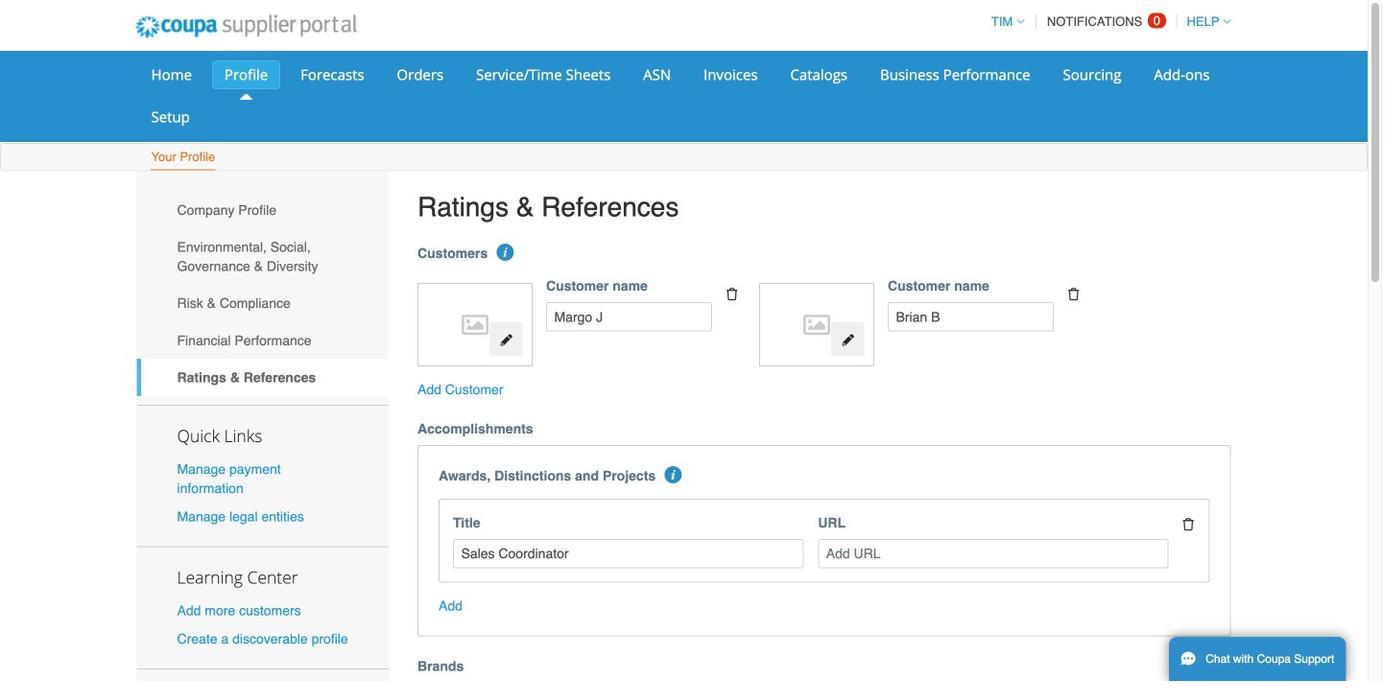 Task type: locate. For each thing, give the bounding box(es) containing it.
1 change image image from the left
[[500, 333, 513, 347]]

0 horizontal spatial additional information image
[[497, 244, 514, 261]]

None text field
[[546, 302, 712, 332], [888, 302, 1054, 332], [546, 302, 712, 332], [888, 302, 1054, 332]]

0 horizontal spatial change image image
[[500, 333, 513, 347]]

additional information image
[[497, 244, 514, 261], [665, 467, 682, 484]]

1 horizontal spatial additional information image
[[665, 467, 682, 484]]

1 vertical spatial additional information image
[[665, 467, 682, 484]]

2 change image image from the left
[[841, 333, 855, 347]]

1 logo image from the left
[[428, 293, 523, 357]]

change image image
[[500, 333, 513, 347], [841, 333, 855, 347]]

2 logo image from the left
[[769, 293, 865, 357]]

navigation
[[983, 3, 1231, 40]]

0 horizontal spatial logo image
[[428, 293, 523, 357]]

1 horizontal spatial change image image
[[841, 333, 855, 347]]

1 horizontal spatial logo image
[[769, 293, 865, 357]]

logo image
[[428, 293, 523, 357], [769, 293, 865, 357]]



Task type: vqa. For each thing, say whether or not it's contained in the screenshot.
text field
yes



Task type: describe. For each thing, give the bounding box(es) containing it.
logo image for second "change image" from right
[[428, 293, 523, 357]]

coupa supplier portal image
[[122, 3, 370, 51]]

Add URL text field
[[818, 539, 1169, 569]]

Add title text field
[[453, 539, 804, 569]]

0 vertical spatial additional information image
[[497, 244, 514, 261]]

logo image for first "change image" from right
[[769, 293, 865, 357]]



